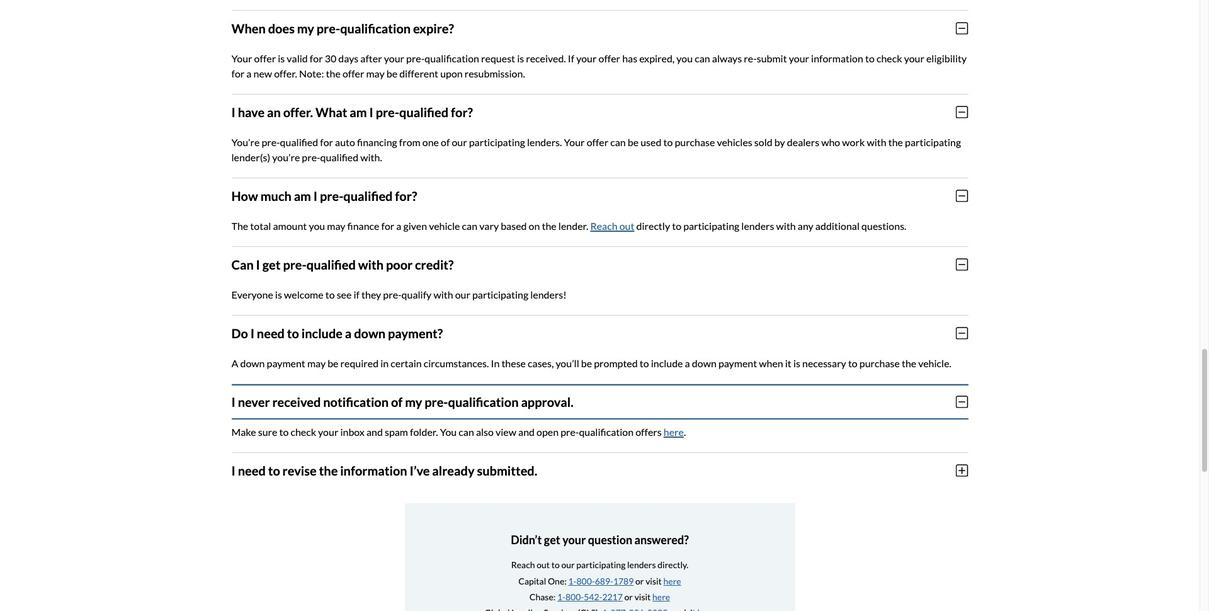 Task type: describe. For each thing, give the bounding box(es) containing it.
a inside "your offer is valid for 30 days after your pre-qualification request is received. if your offer has expired, you can always re-submit your information to check your eligibility for a new offer. note: the offer may be different upon resubmission."
[[247, 67, 252, 79]]

offers
[[636, 426, 662, 438]]

used
[[641, 136, 662, 148]]

qualification inside when does my pre-qualification expire? dropdown button
[[340, 21, 411, 36]]

never
[[238, 394, 270, 409]]

0 horizontal spatial down
[[240, 357, 265, 369]]

given
[[404, 220, 427, 232]]

offer down days
[[343, 67, 364, 79]]

with.
[[361, 151, 382, 163]]

your inside "your offer is valid for 30 days after your pre-qualification request is received. if your offer has expired, you can always re-submit your information to check your eligibility for a new offer. note: the offer may be different upon resubmission."
[[232, 52, 252, 64]]

1 and from the left
[[367, 426, 383, 438]]

poor
[[386, 257, 413, 272]]

need inside button
[[238, 463, 266, 478]]

pre- inside "your offer is valid for 30 days after your pre-qualification request is received. if your offer has expired, you can always re-submit your information to check your eligibility for a new offer. note: the offer may be different upon resubmission."
[[406, 52, 425, 64]]

for left 30
[[310, 52, 323, 64]]

these
[[502, 357, 526, 369]]

with inside you're pre-qualified for auto financing from one of our participating lenders. your offer can be used to purchase vehicles sold by dealers who work with the participating lender(s) you're pre-qualified with.
[[867, 136, 887, 148]]

sold
[[755, 136, 773, 148]]

reach out to our participating lenders directly. capital one: 1-800-689-1789 or visit here chase: 1-800-542-2217 or visit here
[[512, 560, 689, 602]]

minus square image inside can i get pre-qualified with poor credit? "dropdown button"
[[957, 258, 969, 271]]

in
[[491, 357, 500, 369]]

i up financing
[[370, 104, 374, 120]]

here link for 1-800-689-1789
[[664, 576, 682, 586]]

a
[[232, 357, 238, 369]]

minus square image for approval.
[[957, 395, 969, 409]]

the right on
[[542, 220, 557, 232]]

one:
[[548, 576, 567, 586]]

it
[[786, 357, 792, 369]]

2 horizontal spatial down
[[692, 357, 717, 369]]

here link for 1-800-542-2217
[[653, 592, 671, 602]]

1-800-542-2217 link
[[558, 592, 623, 602]]

pre- right the they
[[383, 288, 402, 300]]

offer inside you're pre-qualified for auto financing from one of our participating lenders. your offer can be used to purchase vehicles sold by dealers who work with the participating lender(s) you're pre-qualified with.
[[587, 136, 609, 148]]

0 vertical spatial 800-
[[577, 576, 595, 586]]

your right submit
[[789, 52, 810, 64]]

do i need to include a down payment? button
[[232, 316, 969, 351]]

2 and from the left
[[519, 426, 535, 438]]

have
[[238, 104, 265, 120]]

our inside reach out to our participating lenders directly. capital one: 1-800-689-1789 or visit here chase: 1-800-542-2217 or visit here
[[562, 560, 575, 571]]

is left welcome
[[275, 288, 282, 300]]

valid
[[287, 52, 308, 64]]

pre- right you're
[[302, 151, 320, 163]]

my inside dropdown button
[[405, 394, 422, 409]]

1 vertical spatial or
[[625, 592, 633, 602]]

expired,
[[640, 52, 675, 64]]

re-
[[744, 52, 757, 64]]

you're pre-qualified for auto financing from one of our participating lenders. your offer can be used to purchase vehicles sold by dealers who work with the participating lender(s) you're pre-qualified with.
[[232, 136, 962, 163]]

the
[[232, 220, 248, 232]]

vehicle
[[429, 220, 460, 232]]

total
[[250, 220, 271, 232]]

need inside dropdown button
[[257, 326, 285, 341]]

for? inside dropdown button
[[451, 104, 473, 120]]

can i get pre-qualified with poor credit? button
[[232, 247, 969, 282]]

your right the if
[[577, 52, 597, 64]]

0 horizontal spatial check
[[291, 426, 316, 438]]

purchase inside you're pre-qualified for auto financing from one of our participating lenders. your offer can be used to purchase vehicles sold by dealers who work with the participating lender(s) you're pre-qualified with.
[[675, 136, 715, 148]]

2 vertical spatial may
[[307, 357, 326, 369]]

the inside "your offer is valid for 30 days after your pre-qualification request is received. if your offer has expired, you can always re-submit your information to check your eligibility for a new offer. note: the offer may be different upon resubmission."
[[326, 67, 341, 79]]

by
[[775, 136, 786, 148]]

0 horizontal spatial 1-
[[558, 592, 566, 602]]

eligibility
[[927, 52, 967, 64]]

resubmission.
[[465, 67, 525, 79]]

.
[[684, 426, 686, 438]]

with right 'qualify'
[[434, 288, 453, 300]]

out inside getting pre-qualified 'tab panel'
[[620, 220, 635, 232]]

dealers
[[788, 136, 820, 148]]

qualification inside i never received notification of my pre-qualification approval. dropdown button
[[448, 394, 519, 409]]

for? inside dropdown button
[[395, 188, 417, 203]]

capital
[[519, 576, 546, 586]]

how much am i pre-qualified for?
[[232, 188, 417, 203]]

auto
[[335, 136, 355, 148]]

2217
[[603, 592, 623, 602]]

your right after
[[384, 52, 405, 64]]

based
[[501, 220, 527, 232]]

additional
[[816, 220, 860, 232]]

542-
[[584, 592, 603, 602]]

include inside dropdown button
[[302, 326, 343, 341]]

you're
[[232, 136, 260, 148]]

when
[[232, 21, 266, 36]]

certain
[[391, 357, 422, 369]]

pre- up 30
[[317, 21, 340, 36]]

i left never
[[232, 394, 236, 409]]

in
[[381, 357, 389, 369]]

received
[[272, 394, 321, 409]]

1 horizontal spatial 1-
[[569, 576, 577, 586]]

i left have
[[232, 104, 236, 120]]

cases,
[[528, 357, 554, 369]]

i inside button
[[232, 463, 236, 478]]

already
[[432, 463, 475, 478]]

is right request
[[517, 52, 524, 64]]

when
[[759, 357, 784, 369]]

your left eligibility
[[905, 52, 925, 64]]

may inside "your offer is valid for 30 days after your pre-qualification request is received. if your offer has expired, you can always re-submit your information to check your eligibility for a new offer. note: the offer may be different upon resubmission."
[[366, 67, 385, 79]]

who
[[822, 136, 841, 148]]

you're
[[272, 151, 300, 163]]

request
[[481, 52, 515, 64]]

much
[[261, 188, 292, 203]]

information inside button
[[340, 463, 408, 478]]

required
[[341, 357, 379, 369]]

here link inside getting pre-qualified 'tab panel'
[[664, 426, 684, 438]]

submit
[[757, 52, 787, 64]]

notification
[[323, 394, 389, 409]]

qualify
[[402, 288, 432, 300]]

1 vertical spatial get
[[544, 533, 561, 547]]

lenders!
[[531, 288, 567, 300]]

i never received notification of my pre-qualification approval. button
[[232, 384, 969, 420]]

getting pre-qualified tab panel
[[232, 0, 969, 493]]

they
[[362, 288, 381, 300]]

my inside dropdown button
[[297, 21, 314, 36]]

questions.
[[862, 220, 907, 232]]

one
[[423, 136, 439, 148]]

minus square image for qualified
[[957, 105, 969, 119]]

to inside button
[[268, 463, 280, 478]]

0 vertical spatial or
[[636, 576, 644, 586]]

you
[[440, 426, 457, 438]]

with left any
[[777, 220, 796, 232]]

see
[[337, 288, 352, 300]]

vary
[[480, 220, 499, 232]]

qualified inside dropdown button
[[344, 188, 393, 203]]

what
[[316, 104, 348, 120]]

upon
[[441, 67, 463, 79]]

can i get pre-qualified with poor credit?
[[232, 257, 454, 272]]

our inside you're pre-qualified for auto financing from one of our participating lenders. your offer can be used to purchase vehicles sold by dealers who work with the participating lender(s) you're pre-qualified with.
[[452, 136, 467, 148]]

sure
[[258, 426, 278, 438]]

a down payment may be required in certain circumstances. in these cases, you'll be prompted to include a down payment when it is necessary to purchase the vehicle.
[[232, 357, 952, 369]]

if
[[354, 288, 360, 300]]

chase:
[[530, 592, 556, 602]]

necessary
[[803, 357, 847, 369]]

open
[[537, 426, 559, 438]]

check inside "your offer is valid for 30 days after your pre-qualification request is received. if your offer has expired, you can always re-submit your information to check your eligibility for a new offer. note: the offer may be different upon resubmission."
[[877, 52, 903, 64]]

the inside you're pre-qualified for auto financing from one of our participating lenders. your offer can be used to purchase vehicles sold by dealers who work with the participating lender(s) you're pre-qualified with.
[[889, 136, 904, 148]]

1789
[[614, 576, 634, 586]]

of inside dropdown button
[[391, 394, 403, 409]]

your offer is valid for 30 days after your pre-qualification request is received. if your offer has expired, you can always re-submit your information to check your eligibility for a new offer. note: the offer may be different upon resubmission.
[[232, 52, 967, 79]]

qualified inside dropdown button
[[400, 104, 449, 120]]

credit?
[[415, 257, 454, 272]]



Task type: locate. For each thing, give the bounding box(es) containing it.
our right 'qualify'
[[455, 288, 471, 300]]

didn't
[[511, 533, 542, 547]]

0 horizontal spatial and
[[367, 426, 383, 438]]

you'll
[[556, 357, 580, 369]]

0 horizontal spatial my
[[297, 21, 314, 36]]

be
[[387, 67, 398, 79], [628, 136, 639, 148], [328, 357, 339, 369], [582, 357, 592, 369]]

0 horizontal spatial reach
[[512, 560, 535, 571]]

0 horizontal spatial of
[[391, 394, 403, 409]]

qualified up one
[[400, 104, 449, 120]]

our
[[452, 136, 467, 148], [455, 288, 471, 300], [562, 560, 575, 571]]

can inside you're pre-qualified for auto financing from one of our participating lenders. your offer can be used to purchase vehicles sold by dealers who work with the participating lender(s) you're pre-qualified with.
[[611, 136, 626, 148]]

0 vertical spatial minus square image
[[957, 21, 969, 35]]

minus square image inside how much am i pre-qualified for? dropdown button
[[957, 189, 969, 203]]

1 vertical spatial lenders
[[628, 560, 656, 571]]

0 vertical spatial reach
[[591, 220, 618, 232]]

am right much
[[294, 188, 311, 203]]

1 horizontal spatial down
[[354, 326, 386, 341]]

need right the do
[[257, 326, 285, 341]]

1-
[[569, 576, 577, 586], [558, 592, 566, 602]]

your down when
[[232, 52, 252, 64]]

0 vertical spatial here link
[[664, 426, 684, 438]]

0 vertical spatial my
[[297, 21, 314, 36]]

800-
[[577, 576, 595, 586], [566, 592, 584, 602]]

1 vertical spatial need
[[238, 463, 266, 478]]

my right does
[[297, 21, 314, 36]]

0 vertical spatial out
[[620, 220, 635, 232]]

of up spam
[[391, 394, 403, 409]]

pre-
[[317, 21, 340, 36], [406, 52, 425, 64], [376, 104, 400, 120], [262, 136, 280, 148], [302, 151, 320, 163], [320, 188, 344, 203], [283, 257, 307, 272], [383, 288, 402, 300], [425, 394, 448, 409], [561, 426, 579, 438]]

minus square image
[[957, 105, 969, 119], [957, 258, 969, 271], [957, 395, 969, 409]]

lender.
[[559, 220, 589, 232]]

0 horizontal spatial lenders
[[628, 560, 656, 571]]

0 vertical spatial you
[[677, 52, 693, 64]]

1 horizontal spatial include
[[651, 357, 683, 369]]

participating inside reach out to our participating lenders directly. capital one: 1-800-689-1789 or visit here chase: 1-800-542-2217 or visit here
[[577, 560, 626, 571]]

reach down how much am i pre-qualified for? dropdown button
[[591, 220, 618, 232]]

days
[[339, 52, 359, 64]]

the left vehicle.
[[902, 357, 917, 369]]

didn't get your question answered?
[[511, 533, 689, 547]]

1 horizontal spatial you
[[677, 52, 693, 64]]

can right you
[[459, 426, 474, 438]]

when does my pre-qualification expire? button
[[232, 11, 969, 46]]

1 horizontal spatial information
[[812, 52, 864, 64]]

to inside "your offer is valid for 30 days after your pre-qualification request is received. if your offer has expired, you can always re-submit your information to check your eligibility for a new offer. note: the offer may be different upon resubmission."
[[866, 52, 875, 64]]

pre- up 'different'
[[406, 52, 425, 64]]

be inside "your offer is valid for 30 days after your pre-qualification request is received. if your offer has expired, you can always re-submit your information to check your eligibility for a new offer. note: the offer may be different upon resubmission."
[[387, 67, 398, 79]]

i right can
[[256, 257, 260, 272]]

1 horizontal spatial my
[[405, 394, 422, 409]]

to inside dropdown button
[[287, 326, 299, 341]]

qualification up the upon
[[425, 52, 480, 64]]

i right the do
[[251, 326, 255, 341]]

0 vertical spatial may
[[366, 67, 385, 79]]

0 horizontal spatial your
[[232, 52, 252, 64]]

am
[[350, 104, 367, 120], [294, 188, 311, 203]]

has
[[623, 52, 638, 64]]

1 vertical spatial our
[[455, 288, 471, 300]]

for inside you're pre-qualified for auto financing from one of our participating lenders. your offer can be used to purchase vehicles sold by dealers who work with the participating lender(s) you're pre-qualified with.
[[320, 136, 333, 148]]

pre- up welcome
[[283, 257, 307, 272]]

1 payment from the left
[[267, 357, 306, 369]]

or right 2217
[[625, 592, 633, 602]]

0 vertical spatial your
[[232, 52, 252, 64]]

0 horizontal spatial information
[[340, 463, 408, 478]]

down inside dropdown button
[[354, 326, 386, 341]]

0 horizontal spatial include
[[302, 326, 343, 341]]

0 vertical spatial need
[[257, 326, 285, 341]]

1 horizontal spatial get
[[544, 533, 561, 547]]

pre- up you're
[[262, 136, 280, 148]]

0 horizontal spatial may
[[307, 357, 326, 369]]

of inside you're pre-qualified for auto financing from one of our participating lenders. your offer can be used to purchase vehicles sold by dealers who work with the participating lender(s) you're pre-qualified with.
[[441, 136, 450, 148]]

0 vertical spatial information
[[812, 52, 864, 64]]

vehicles
[[717, 136, 753, 148]]

i
[[232, 104, 236, 120], [370, 104, 374, 120], [314, 188, 318, 203], [256, 257, 260, 272], [251, 326, 255, 341], [232, 394, 236, 409], [232, 463, 236, 478]]

1 horizontal spatial of
[[441, 136, 450, 148]]

1 vertical spatial out
[[537, 560, 550, 571]]

the down 30
[[326, 67, 341, 79]]

out up capital
[[537, 560, 550, 571]]

1 vertical spatial here link
[[664, 576, 682, 586]]

i have an offer. what am i pre-qualified for? button
[[232, 94, 969, 130]]

qualification up after
[[340, 21, 411, 36]]

qualification up also
[[448, 394, 519, 409]]

1 vertical spatial may
[[327, 220, 346, 232]]

the
[[326, 67, 341, 79], [889, 136, 904, 148], [542, 220, 557, 232], [902, 357, 917, 369], [319, 463, 338, 478]]

how
[[232, 188, 258, 203]]

can inside "your offer is valid for 30 days after your pre-qualification request is received. if your offer has expired, you can always re-submit your information to check your eligibility for a new offer. note: the offer may be different upon resubmission."
[[695, 52, 711, 64]]

1 vertical spatial minus square image
[[957, 189, 969, 203]]

need down make
[[238, 463, 266, 478]]

can left vary at left
[[462, 220, 478, 232]]

0 horizontal spatial purchase
[[675, 136, 715, 148]]

your left inbox
[[318, 426, 339, 438]]

am inside dropdown button
[[294, 188, 311, 203]]

1 vertical spatial information
[[340, 463, 408, 478]]

2 vertical spatial here link
[[653, 592, 671, 602]]

lenders left any
[[742, 220, 775, 232]]

and right 'view'
[[519, 426, 535, 438]]

0 vertical spatial check
[[877, 52, 903, 64]]

financing
[[357, 136, 397, 148]]

1 vertical spatial my
[[405, 394, 422, 409]]

1 horizontal spatial out
[[620, 220, 635, 232]]

0 vertical spatial minus square image
[[957, 105, 969, 119]]

reach
[[591, 220, 618, 232], [512, 560, 535, 571]]

everyone
[[232, 288, 273, 300]]

welcome
[[284, 288, 324, 300]]

qualification inside "your offer is valid for 30 days after your pre-qualification request is received. if your offer has expired, you can always re-submit your information to check your eligibility for a new offer. note: the offer may be different upon resubmission."
[[425, 52, 480, 64]]

qualified up you're
[[280, 136, 318, 148]]

reach inside reach out to our participating lenders directly. capital one: 1-800-689-1789 or visit here chase: 1-800-542-2217 or visit here
[[512, 560, 535, 571]]

offer.
[[274, 67, 297, 79], [283, 104, 313, 120]]

purchase
[[675, 136, 715, 148], [860, 357, 900, 369]]

minus square image for for?
[[957, 189, 969, 203]]

1 horizontal spatial and
[[519, 426, 535, 438]]

0 horizontal spatial you
[[309, 220, 325, 232]]

1 vertical spatial you
[[309, 220, 325, 232]]

payment left when
[[719, 357, 758, 369]]

1 vertical spatial visit
[[635, 592, 651, 602]]

or
[[636, 576, 644, 586], [625, 592, 633, 602]]

the right revise
[[319, 463, 338, 478]]

on
[[529, 220, 540, 232]]

my
[[297, 21, 314, 36], [405, 394, 422, 409]]

0 vertical spatial of
[[441, 136, 450, 148]]

do i need to include a down payment?
[[232, 326, 443, 341]]

minus square image inside the do i need to include a down payment? dropdown button
[[957, 326, 969, 340]]

reach inside getting pre-qualified 'tab panel'
[[591, 220, 618, 232]]

offer. down valid
[[274, 67, 297, 79]]

note:
[[299, 67, 324, 79]]

for? down the upon
[[451, 104, 473, 120]]

pre- up you
[[425, 394, 448, 409]]

offer. right an
[[283, 104, 313, 120]]

qualification
[[340, 21, 411, 36], [425, 52, 480, 64], [448, 394, 519, 409], [579, 426, 634, 438]]

1 horizontal spatial for?
[[451, 104, 473, 120]]

i right much
[[314, 188, 318, 203]]

to inside you're pre-qualified for auto financing from one of our participating lenders. your offer can be used to purchase vehicles sold by dealers who work with the participating lender(s) you're pre-qualified with.
[[664, 136, 673, 148]]

1 horizontal spatial lenders
[[742, 220, 775, 232]]

payment up received
[[267, 357, 306, 369]]

1 minus square image from the top
[[957, 105, 969, 119]]

include right prompted
[[651, 357, 683, 369]]

you right expired,
[[677, 52, 693, 64]]

purchase left vehicle.
[[860, 357, 900, 369]]

lenders inside getting pre-qualified 'tab panel'
[[742, 220, 775, 232]]

2 vertical spatial minus square image
[[957, 326, 969, 340]]

here inside getting pre-qualified 'tab panel'
[[664, 426, 684, 438]]

with left poor
[[358, 257, 384, 272]]

folder.
[[410, 426, 438, 438]]

be right the you'll
[[582, 357, 592, 369]]

1 vertical spatial purchase
[[860, 357, 900, 369]]

is right it
[[794, 357, 801, 369]]

qualified up see
[[307, 257, 356, 272]]

0 horizontal spatial payment
[[267, 357, 306, 369]]

visit down directly.
[[646, 576, 662, 586]]

get inside "dropdown button"
[[263, 257, 281, 272]]

can left used
[[611, 136, 626, 148]]

0 horizontal spatial am
[[294, 188, 311, 203]]

get right didn't
[[544, 533, 561, 547]]

get right can
[[263, 257, 281, 272]]

your
[[232, 52, 252, 64], [564, 136, 585, 148]]

with right work
[[867, 136, 887, 148]]

my up folder.
[[405, 394, 422, 409]]

0 vertical spatial include
[[302, 326, 343, 341]]

0 vertical spatial for?
[[451, 104, 473, 120]]

out
[[620, 220, 635, 232], [537, 560, 550, 571]]

revise
[[283, 463, 317, 478]]

minus square image inside i have an offer. what am i pre-qualified for? dropdown button
[[957, 105, 969, 119]]

include down welcome
[[302, 326, 343, 341]]

view
[[496, 426, 517, 438]]

make sure to check your inbox and spam folder. you can also view and open pre-qualification offers here .
[[232, 426, 686, 438]]

may left "finance"
[[327, 220, 346, 232]]

0 horizontal spatial get
[[263, 257, 281, 272]]

for right "finance"
[[382, 220, 395, 232]]

reach up capital
[[512, 560, 535, 571]]

0 horizontal spatial for?
[[395, 188, 417, 203]]

minus square image inside when does my pre-qualification expire? dropdown button
[[957, 21, 969, 35]]

2 minus square image from the top
[[957, 189, 969, 203]]

1 vertical spatial reach
[[512, 560, 535, 571]]

0 horizontal spatial out
[[537, 560, 550, 571]]

i inside "dropdown button"
[[256, 257, 260, 272]]

offer down i have an offer. what am i pre-qualified for? dropdown button
[[587, 136, 609, 148]]

answered?
[[635, 533, 689, 547]]

check left eligibility
[[877, 52, 903, 64]]

pre- right open
[[561, 426, 579, 438]]

i never received notification of my pre-qualification approval.
[[232, 394, 574, 409]]

1 horizontal spatial check
[[877, 52, 903, 64]]

question
[[588, 533, 633, 547]]

i down make
[[232, 463, 236, 478]]

to inside reach out to our participating lenders directly. capital one: 1-800-689-1789 or visit here chase: 1-800-542-2217 or visit here
[[552, 560, 560, 571]]

1 vertical spatial of
[[391, 394, 403, 409]]

1 minus square image from the top
[[957, 21, 969, 35]]

lenders up the 1789
[[628, 560, 656, 571]]

how much am i pre-qualified for? button
[[232, 178, 969, 213]]

qualification down i never received notification of my pre-qualification approval. dropdown button
[[579, 426, 634, 438]]

0 vertical spatial 1-
[[569, 576, 577, 586]]

1 vertical spatial 800-
[[566, 592, 584, 602]]

with inside "dropdown button"
[[358, 257, 384, 272]]

offer. inside "your offer is valid for 30 days after your pre-qualification request is received. if your offer has expired, you can always re-submit your information to check your eligibility for a new offer. note: the offer may be different upon resubmission."
[[274, 67, 297, 79]]

minus square image for down
[[957, 326, 969, 340]]

1-800-689-1789 link
[[569, 576, 634, 586]]

the total amount you may finance for a given vehicle can vary based on the lender. reach out directly to participating lenders with any additional questions.
[[232, 220, 907, 232]]

for left the auto
[[320, 136, 333, 148]]

0 vertical spatial lenders
[[742, 220, 775, 232]]

2 payment from the left
[[719, 357, 758, 369]]

1- down one:
[[558, 592, 566, 602]]

1 horizontal spatial am
[[350, 104, 367, 120]]

here link
[[664, 426, 684, 438], [664, 576, 682, 586], [653, 592, 671, 602]]

an
[[267, 104, 281, 120]]

here
[[664, 426, 684, 438], [664, 576, 682, 586], [653, 592, 671, 602]]

the inside button
[[319, 463, 338, 478]]

2 vertical spatial our
[[562, 560, 575, 571]]

0 horizontal spatial or
[[625, 592, 633, 602]]

2 horizontal spatial may
[[366, 67, 385, 79]]

information
[[812, 52, 864, 64], [340, 463, 408, 478]]

and left spam
[[367, 426, 383, 438]]

am inside dropdown button
[[350, 104, 367, 120]]

1 vertical spatial here
[[664, 576, 682, 586]]

pre- up financing
[[376, 104, 400, 120]]

qualified inside "dropdown button"
[[307, 257, 356, 272]]

is left valid
[[278, 52, 285, 64]]

1 vertical spatial your
[[564, 136, 585, 148]]

with
[[867, 136, 887, 148], [777, 220, 796, 232], [358, 257, 384, 272], [434, 288, 453, 300]]

pre- inside "dropdown button"
[[283, 257, 307, 272]]

0 vertical spatial here
[[664, 426, 684, 438]]

1 horizontal spatial may
[[327, 220, 346, 232]]

plus square image
[[957, 464, 969, 478]]

i've
[[410, 463, 430, 478]]

directly
[[637, 220, 671, 232]]

pre- down the auto
[[320, 188, 344, 203]]

0 vertical spatial visit
[[646, 576, 662, 586]]

offer left the has
[[599, 52, 621, 64]]

0 vertical spatial our
[[452, 136, 467, 148]]

new
[[254, 67, 272, 79]]

when does my pre-qualification expire?
[[232, 21, 454, 36]]

inbox
[[341, 426, 365, 438]]

qualified up "finance"
[[344, 188, 393, 203]]

1 horizontal spatial purchase
[[860, 357, 900, 369]]

approval.
[[521, 394, 574, 409]]

check
[[877, 52, 903, 64], [291, 426, 316, 438]]

for left "new"
[[232, 67, 245, 79]]

different
[[400, 67, 439, 79]]

our up one:
[[562, 560, 575, 571]]

lenders.
[[527, 136, 562, 148]]

0 vertical spatial purchase
[[675, 136, 715, 148]]

check down received
[[291, 426, 316, 438]]

2 vertical spatial minus square image
[[957, 395, 969, 409]]

1- right one:
[[569, 576, 577, 586]]

visit right 2217
[[635, 592, 651, 602]]

offer up "new"
[[254, 52, 276, 64]]

finance
[[348, 220, 380, 232]]

your left question
[[563, 533, 586, 547]]

a inside the do i need to include a down payment? dropdown button
[[345, 326, 352, 341]]

1 horizontal spatial or
[[636, 576, 644, 586]]

1 vertical spatial check
[[291, 426, 316, 438]]

expire?
[[413, 21, 454, 36]]

be left 'different'
[[387, 67, 398, 79]]

3 minus square image from the top
[[957, 326, 969, 340]]

1 horizontal spatial payment
[[719, 357, 758, 369]]

submitted.
[[477, 463, 538, 478]]

1 vertical spatial 1-
[[558, 592, 566, 602]]

of right one
[[441, 136, 450, 148]]

if
[[568, 52, 575, 64]]

689-
[[595, 576, 614, 586]]

800- up 1-800-542-2217 link
[[577, 576, 595, 586]]

or right the 1789
[[636, 576, 644, 586]]

also
[[476, 426, 494, 438]]

lenders
[[742, 220, 775, 232], [628, 560, 656, 571]]

out inside reach out to our participating lenders directly. capital one: 1-800-689-1789 or visit here chase: 1-800-542-2217 or visit here
[[537, 560, 550, 571]]

1 vertical spatial minus square image
[[957, 258, 969, 271]]

everyone is welcome to see if they pre-qualify with our participating lenders!
[[232, 288, 567, 300]]

be left required
[[328, 357, 339, 369]]

1 vertical spatial am
[[294, 188, 311, 203]]

you right amount
[[309, 220, 325, 232]]

get
[[263, 257, 281, 272], [544, 533, 561, 547]]

2 vertical spatial here
[[653, 592, 671, 602]]

0 vertical spatial am
[[350, 104, 367, 120]]

2 minus square image from the top
[[957, 258, 969, 271]]

may down after
[[366, 67, 385, 79]]

our right one
[[452, 136, 467, 148]]

3 minus square image from the top
[[957, 395, 969, 409]]

reach out link
[[591, 220, 635, 232]]

you inside "your offer is valid for 30 days after your pre-qualification request is received. if your offer has expired, you can always re-submit your information to check your eligibility for a new offer. note: the offer may be different upon resubmission."
[[677, 52, 693, 64]]

lenders inside reach out to our participating lenders directly. capital one: 1-800-689-1789 or visit here chase: 1-800-542-2217 or visit here
[[628, 560, 656, 571]]

1 vertical spatial for?
[[395, 188, 417, 203]]

your
[[384, 52, 405, 64], [577, 52, 597, 64], [789, 52, 810, 64], [905, 52, 925, 64], [318, 426, 339, 438], [563, 533, 586, 547]]

1 vertical spatial include
[[651, 357, 683, 369]]

1 horizontal spatial reach
[[591, 220, 618, 232]]

purchase left vehicles
[[675, 136, 715, 148]]

may down do i need to include a down payment?
[[307, 357, 326, 369]]

0 vertical spatial get
[[263, 257, 281, 272]]

your inside you're pre-qualified for auto financing from one of our participating lenders. your offer can be used to purchase vehicles sold by dealers who work with the participating lender(s) you're pre-qualified with.
[[564, 136, 585, 148]]

qualified down the auto
[[320, 151, 359, 163]]

1 vertical spatial offer.
[[283, 104, 313, 120]]

minus square image
[[957, 21, 969, 35], [957, 189, 969, 203], [957, 326, 969, 340]]

0 vertical spatial offer.
[[274, 67, 297, 79]]

payment?
[[388, 326, 443, 341]]

be inside you're pre-qualified for auto financing from one of our participating lenders. your offer can be used to purchase vehicles sold by dealers who work with the participating lender(s) you're pre-qualified with.
[[628, 136, 639, 148]]

minus square image inside i never received notification of my pre-qualification approval. dropdown button
[[957, 395, 969, 409]]

is
[[278, 52, 285, 64], [517, 52, 524, 64], [275, 288, 282, 300], [794, 357, 801, 369]]

i inside dropdown button
[[314, 188, 318, 203]]

1 horizontal spatial your
[[564, 136, 585, 148]]

the right work
[[889, 136, 904, 148]]

information inside "your offer is valid for 30 days after your pre-qualification request is received. if your offer has expired, you can always re-submit your information to check your eligibility for a new offer. note: the offer may be different upon resubmission."
[[812, 52, 864, 64]]

offer. inside i have an offer. what am i pre-qualified for? dropdown button
[[283, 104, 313, 120]]

i need to revise the information i've already submitted.
[[232, 463, 538, 478]]

am right what
[[350, 104, 367, 120]]



Task type: vqa. For each thing, say whether or not it's contained in the screenshot.
very to the right
no



